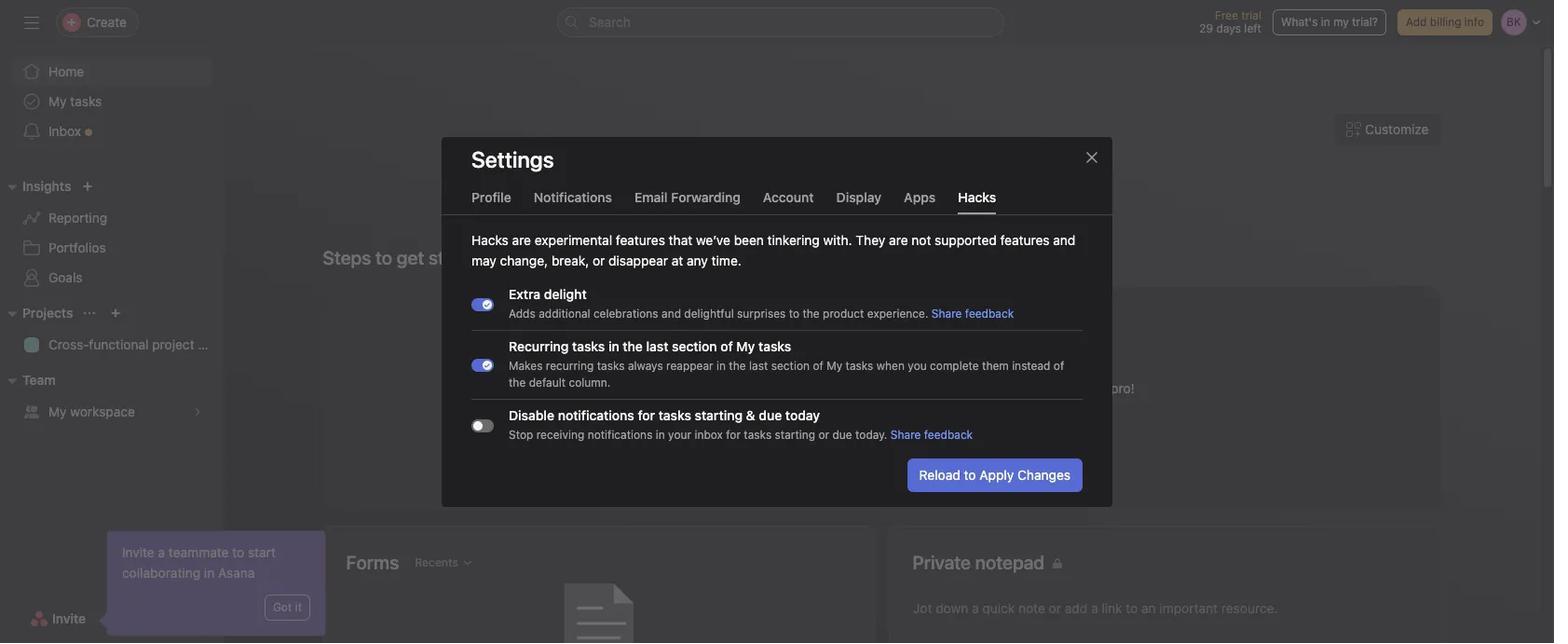 Task type: vqa. For each thing, say whether or not it's contained in the screenshot.
bottommost 'or'
yes



Task type: locate. For each thing, give the bounding box(es) containing it.
in
[[1321, 15, 1331, 29], [609, 338, 619, 354], [717, 358, 726, 372], [656, 427, 665, 441], [204, 565, 215, 581]]

keep
[[914, 380, 944, 396]]

extra delight adds additional celebrations and delightful surprises to the product experience. share feedback
[[509, 286, 1014, 320]]

forwarding
[[671, 189, 741, 205]]

1 horizontal spatial starting
[[775, 427, 816, 441]]

collaborating
[[122, 565, 200, 581]]

beginner 0 more to level up
[[795, 235, 973, 252]]

to inside 'button'
[[964, 466, 976, 482]]

home
[[48, 63, 84, 79]]

add
[[1406, 15, 1427, 29]]

up
[[957, 235, 973, 251]]

more inside beginner 0 more to level up
[[876, 235, 907, 251]]

my down team
[[48, 404, 67, 419]]

display
[[837, 189, 882, 205]]

reporting
[[48, 210, 107, 226]]

profile
[[472, 189, 511, 205]]

0 horizontal spatial for
[[638, 407, 655, 423]]

0 horizontal spatial last
[[646, 338, 669, 354]]

tasks up column.
[[597, 358, 625, 372]]

0 horizontal spatial asana
[[218, 565, 255, 581]]

asana right an
[[1071, 380, 1107, 396]]

1 vertical spatial for
[[726, 427, 741, 441]]

brad inside friday, october 20 good afternoon, brad
[[958, 158, 1018, 194]]

1 horizontal spatial brad
[[958, 158, 1018, 194]]

portfolios
[[48, 240, 106, 255]]

0 vertical spatial share
[[932, 306, 962, 320]]

1 horizontal spatial last
[[749, 358, 768, 372]]

0 horizontal spatial and
[[662, 306, 681, 320]]

section right job
[[771, 358, 810, 372]]

today
[[786, 407, 820, 423]]

share inside disable notifications for tasks starting & due today stop receiving notifications in your inbox for tasks starting or due today. share feedback
[[891, 427, 921, 441]]

switch
[[472, 297, 494, 310], [472, 358, 494, 371], [472, 418, 494, 431]]

0 vertical spatial due
[[759, 407, 782, 423]]

1 horizontal spatial hacks
[[958, 189, 996, 205]]

unlock
[[687, 431, 729, 446]]

makes
[[509, 358, 543, 372]]

functional
[[89, 336, 149, 352]]

to left start
[[232, 544, 244, 560]]

feedback up your way! on the right bottom
[[965, 306, 1014, 320]]

or right break,
[[593, 252, 605, 268]]

customize button
[[1335, 113, 1441, 146]]

invite inside invite a teammate to start collaborating in asana got it
[[122, 544, 154, 560]]

1 vertical spatial section
[[771, 358, 810, 372]]

0 vertical spatial starting
[[695, 407, 743, 423]]

forms
[[346, 552, 399, 573]]

brad right job
[[770, 343, 817, 369]]

brad
[[958, 158, 1018, 194], [770, 343, 817, 369]]

0 horizontal spatial or
[[593, 252, 605, 268]]

your way!
[[918, 343, 1014, 369]]

0 horizontal spatial features
[[616, 232, 665, 247]]

delight
[[544, 286, 587, 301]]

2 switch from the top
[[472, 358, 494, 371]]

1 vertical spatial and
[[662, 306, 681, 320]]

of
[[721, 338, 733, 354], [813, 358, 824, 372], [1054, 358, 1065, 372]]

1 vertical spatial more
[[733, 431, 763, 446]]

1 switch from the top
[[472, 297, 494, 310]]

0 vertical spatial hacks
[[958, 189, 996, 205]]

the down makes
[[509, 375, 526, 389]]

private
[[913, 552, 971, 573]]

3 switch from the top
[[472, 418, 494, 431]]

projects
[[22, 305, 73, 321]]

0 vertical spatial asana
[[1071, 380, 1107, 396]]

brad up supported
[[958, 158, 1018, 194]]

0 vertical spatial section
[[672, 338, 717, 354]]

features up disappear
[[616, 232, 665, 247]]

close image
[[1085, 150, 1100, 164]]

1 horizontal spatial share
[[932, 306, 962, 320]]

1 vertical spatial share
[[891, 427, 921, 441]]

notifications button
[[534, 189, 612, 214]]

cross-functional project plan
[[48, 336, 224, 352]]

for
[[638, 407, 655, 423], [726, 427, 741, 441]]

0 horizontal spatial invite
[[52, 610, 86, 626]]

starting down today
[[775, 427, 816, 441]]

hacks up may
[[472, 232, 509, 247]]

1 vertical spatial switch
[[472, 358, 494, 371]]

0 vertical spatial more
[[876, 235, 907, 251]]

in down celebrations
[[609, 338, 619, 354]]

or down today
[[819, 427, 830, 441]]

trial
[[1242, 8, 1262, 22]]

an
[[1053, 380, 1067, 396]]

in left your
[[656, 427, 665, 441]]

more right 0
[[876, 235, 907, 251]]

inbox link
[[11, 116, 212, 146]]

in left 'my'
[[1321, 15, 1331, 29]]

0 horizontal spatial brad
[[770, 343, 817, 369]]

tasks up your
[[659, 407, 691, 423]]

settings
[[472, 146, 554, 172]]

reporting link
[[11, 203, 212, 233]]

more down & on the bottom left
[[733, 431, 763, 446]]

share
[[932, 306, 962, 320], [891, 427, 921, 441]]

share feedback link up your way! on the right bottom
[[932, 306, 1014, 320]]

0 vertical spatial or
[[593, 252, 605, 268]]

1 horizontal spatial are
[[889, 232, 908, 247]]

what's in my trial? button
[[1273, 9, 1387, 35]]

my up the inbox
[[48, 93, 67, 109]]

hacks inside "hacks are experimental features that we've been tinkering with. they are not supported features and may change, break, or disappear at any time."
[[472, 232, 509, 247]]

last up the completed
[[749, 358, 768, 372]]

tasks left "when"
[[846, 358, 874, 372]]

to left "level"
[[911, 235, 923, 251]]

share feedback link up reload
[[891, 427, 973, 441]]

notifications right receiving
[[588, 427, 653, 441]]

tasks down home
[[70, 93, 102, 109]]

starting up "inbox"
[[695, 407, 743, 423]]

afternoon,
[[823, 158, 952, 194]]

of up "beginner"
[[813, 358, 824, 372]]

apps
[[904, 189, 936, 205]]

0 vertical spatial switch
[[472, 297, 494, 310]]

reload
[[919, 466, 961, 482]]

0 vertical spatial share feedback link
[[932, 306, 1014, 320]]

for down always
[[638, 407, 655, 423]]

features right supported
[[1000, 232, 1050, 247]]

teams element
[[0, 363, 224, 431]]

0 horizontal spatial hacks
[[472, 232, 509, 247]]

invite button
[[18, 602, 98, 636]]

in down teammate
[[204, 565, 215, 581]]

you've
[[675, 380, 715, 396]]

1 vertical spatial share feedback link
[[891, 427, 973, 441]]

the left product
[[803, 306, 820, 320]]

1 horizontal spatial asana
[[1071, 380, 1107, 396]]

to left apply
[[964, 466, 976, 482]]

of left job
[[721, 338, 733, 354]]

0 horizontal spatial more
[[733, 431, 763, 446]]

feedback inside extra delight adds additional celebrations and delightful surprises to the product experience. share feedback
[[965, 306, 1014, 320]]

1 horizontal spatial or
[[819, 427, 830, 441]]

hacks up supported
[[958, 189, 996, 205]]

pro!
[[1111, 380, 1135, 396]]

1 horizontal spatial and
[[1053, 232, 1076, 247]]

1 vertical spatial or
[[819, 427, 830, 441]]

got it button
[[265, 595, 310, 621]]

are left not
[[889, 232, 908, 247]]

invite
[[122, 544, 154, 560], [52, 610, 86, 626]]

surprises
[[737, 306, 786, 320]]

1 horizontal spatial more
[[876, 235, 907, 251]]

of up an
[[1054, 358, 1065, 372]]

home link
[[11, 57, 212, 87]]

to right the surprises on the top of page
[[789, 306, 800, 320]]

feedback inside disable notifications for tasks starting & due today stop receiving notifications in your inbox for tasks starting or due today. share feedback
[[924, 427, 973, 441]]

1 horizontal spatial features
[[1000, 232, 1050, 247]]

1 vertical spatial due
[[833, 427, 852, 441]]

last up always
[[646, 338, 669, 354]]

disable notifications for tasks starting & due today stop receiving notifications in your inbox for tasks starting or due today. share feedback
[[509, 407, 973, 441]]

2 vertical spatial switch
[[472, 418, 494, 431]]

1 vertical spatial starting
[[775, 427, 816, 441]]

0 vertical spatial invite
[[122, 544, 154, 560]]

share feedback link
[[932, 306, 1014, 320], [891, 427, 973, 441]]

1 vertical spatial asana
[[218, 565, 255, 581]]

section up reappear
[[672, 338, 717, 354]]

my
[[48, 93, 67, 109], [737, 338, 755, 354], [827, 358, 843, 372], [48, 404, 67, 419]]

due left today. at the bottom right of page
[[833, 427, 852, 441]]

teammate
[[169, 544, 229, 560]]

my
[[1334, 15, 1349, 29]]

switch left adds
[[472, 297, 494, 310]]

to inside invite a teammate to start collaborating in asana got it
[[232, 544, 244, 560]]

0 vertical spatial and
[[1053, 232, 1076, 247]]

notifications down column.
[[558, 407, 634, 423]]

0 horizontal spatial share
[[891, 427, 921, 441]]

a
[[158, 544, 165, 560]]

experimental
[[535, 232, 612, 247]]

in inside disable notifications for tasks starting & due today stop receiving notifications in your inbox for tasks starting or due today. share feedback
[[656, 427, 665, 441]]

got
[[273, 600, 292, 614]]

invite for invite
[[52, 610, 86, 626]]

starting
[[695, 407, 743, 423], [775, 427, 816, 441]]

0 vertical spatial feedback
[[965, 306, 1014, 320]]

1 vertical spatial feedback
[[924, 427, 973, 441]]

great
[[675, 343, 730, 369]]

days
[[1217, 21, 1241, 35]]

1 vertical spatial hacks
[[472, 232, 509, 247]]

you're
[[822, 343, 883, 369]]

notepad
[[975, 552, 1045, 573]]

and inside "hacks are experimental features that we've been tinkering with. they are not supported features and may change, break, or disappear at any time."
[[1053, 232, 1076, 247]]

projects element
[[0, 296, 224, 363]]

0 horizontal spatial are
[[512, 232, 531, 247]]

it
[[295, 600, 302, 614]]

0 horizontal spatial of
[[721, 338, 733, 354]]

29
[[1200, 21, 1214, 35]]

tasks down the surprises on the top of page
[[759, 338, 791, 354]]

account button
[[763, 189, 814, 214]]

invite inside button
[[52, 610, 86, 626]]

column.
[[569, 375, 611, 389]]

0 vertical spatial last
[[646, 338, 669, 354]]

disable
[[509, 407, 555, 423]]

for right "inbox"
[[726, 427, 741, 441]]

any
[[687, 252, 708, 268]]

reload to apply changes button
[[907, 458, 1083, 492]]

share feedback link for today
[[891, 427, 973, 441]]

feedback up reload
[[924, 427, 973, 441]]

are up 'change,'
[[512, 232, 531, 247]]

on
[[888, 343, 913, 369]]

switch left stop
[[472, 418, 494, 431]]

share up your way! on the right bottom
[[932, 306, 962, 320]]

email forwarding button
[[635, 189, 741, 214]]

more
[[876, 235, 907, 251], [733, 431, 763, 446]]

share right today. at the bottom right of page
[[891, 427, 921, 441]]

asana down start
[[218, 565, 255, 581]]

0 horizontal spatial section
[[672, 338, 717, 354]]

my inside my workspace link
[[48, 404, 67, 419]]

0 vertical spatial brad
[[958, 158, 1018, 194]]

1 horizontal spatial invite
[[122, 544, 154, 560]]

the
[[803, 306, 820, 320], [623, 338, 643, 354], [729, 358, 746, 372], [509, 375, 526, 389], [786, 380, 805, 396]]

the up the completed
[[729, 358, 746, 372]]

1 vertical spatial invite
[[52, 610, 86, 626]]

due right & on the bottom left
[[759, 407, 782, 423]]

switch left makes
[[472, 358, 494, 371]]

or inside disable notifications for tasks starting & due today stop receiving notifications in your inbox for tasks starting or due today. share feedback
[[819, 427, 830, 441]]



Task type: describe. For each thing, give the bounding box(es) containing it.
in inside what's in my trial? button
[[1321, 15, 1331, 29]]

1 features from the left
[[616, 232, 665, 247]]

get started
[[397, 247, 489, 268]]

switch for recurring tasks in the last section of my tasks
[[472, 358, 494, 371]]

steps
[[323, 247, 371, 268]]

what's in my trial?
[[1281, 15, 1378, 29]]

my workspace
[[48, 404, 135, 419]]

receiving
[[537, 427, 585, 441]]

recurring
[[509, 338, 569, 354]]

when
[[877, 358, 905, 372]]

been
[[734, 232, 764, 247]]

unlock more steps button
[[675, 421, 812, 455]]

unlock more steps
[[687, 431, 800, 446]]

profile button
[[472, 189, 511, 214]]

trial?
[[1352, 15, 1378, 29]]

cross-functional project plan link
[[11, 330, 224, 360]]

become
[[1001, 380, 1049, 396]]

delightful
[[684, 306, 734, 320]]

hide sidebar image
[[24, 15, 39, 30]]

reappear
[[666, 358, 714, 372]]

in left job
[[717, 358, 726, 372]]

beginner
[[795, 235, 857, 252]]

email
[[635, 189, 668, 205]]

project
[[152, 336, 194, 352]]

break,
[[552, 252, 589, 268]]

1 vertical spatial notifications
[[588, 427, 653, 441]]

them
[[982, 358, 1009, 372]]

my inside my tasks link
[[48, 93, 67, 109]]

switch for disable notifications for tasks starting & due today
[[472, 418, 494, 431]]

or inside "hacks are experimental features that we've been tinkering with. they are not supported features and may change, break, or disappear at any time."
[[593, 252, 605, 268]]

0 horizontal spatial starting
[[695, 407, 743, 423]]

add billing info button
[[1398, 9, 1493, 35]]

customize
[[1365, 121, 1429, 137]]

that
[[669, 232, 693, 247]]

private notepad
[[913, 552, 1045, 573]]

1 horizontal spatial for
[[726, 427, 741, 441]]

tasks down & on the bottom left
[[744, 427, 772, 441]]

global element
[[0, 46, 224, 157]]

my down the surprises on the top of page
[[737, 338, 755, 354]]

free
[[1215, 8, 1239, 22]]

0
[[865, 235, 873, 251]]

share inside extra delight adds additional celebrations and delightful surprises to the product experience. share feedback
[[932, 306, 962, 320]]

insights element
[[0, 170, 224, 296]]

friday,
[[818, 136, 864, 153]]

0 horizontal spatial due
[[759, 407, 782, 423]]

1 horizontal spatial of
[[813, 358, 824, 372]]

&
[[746, 407, 756, 423]]

always
[[628, 358, 663, 372]]

extra
[[509, 286, 541, 301]]

not
[[912, 232, 931, 247]]

and inside extra delight adds additional celebrations and delightful surprises to the product experience. share feedback
[[662, 306, 681, 320]]

experience.
[[867, 306, 929, 320]]

share feedback link for surprises
[[932, 306, 1014, 320]]

20
[[928, 136, 946, 153]]

invite a teammate to start collaborating in asana tooltip
[[102, 531, 325, 636]]

hacks button
[[958, 189, 996, 214]]

tasks up recurring
[[572, 338, 605, 354]]

team
[[22, 372, 56, 388]]

you've completed the beginner course. keep going to become an asana pro!
[[675, 380, 1135, 396]]

hacks for hacks are experimental features that we've been tinkering with. they are not supported features and may change, break, or disappear at any time.
[[472, 232, 509, 247]]

completed
[[718, 380, 782, 396]]

with.
[[823, 232, 852, 247]]

course.
[[866, 380, 910, 396]]

your
[[668, 427, 692, 441]]

steps
[[767, 431, 800, 446]]

2 are from the left
[[889, 232, 908, 247]]

left
[[1244, 21, 1262, 35]]

at
[[672, 252, 683, 268]]

workspace
[[70, 404, 135, 419]]

friday, october 20 good afternoon, brad
[[746, 136, 1018, 194]]

account
[[763, 189, 814, 205]]

invite for invite a teammate to start collaborating in asana got it
[[122, 544, 154, 560]]

notifications
[[534, 189, 612, 205]]

email forwarding
[[635, 189, 741, 205]]

to right steps
[[376, 247, 392, 268]]

my up "beginner"
[[827, 358, 843, 372]]

search list box
[[557, 7, 1005, 37]]

beginner
[[809, 380, 862, 396]]

additional
[[539, 306, 590, 320]]

info
[[1465, 15, 1485, 29]]

1 horizontal spatial section
[[771, 358, 810, 372]]

great job brad you're on your way!
[[675, 343, 1014, 369]]

goals link
[[11, 263, 212, 293]]

plan
[[198, 336, 224, 352]]

0 vertical spatial notifications
[[558, 407, 634, 423]]

team button
[[0, 369, 56, 391]]

portfolios link
[[11, 233, 212, 263]]

tasks inside global element
[[70, 93, 102, 109]]

recurring tasks in the last section of my tasks makes recurring tasks always reappear in the last section of my tasks when you complete them instead of the default column.
[[509, 338, 1065, 389]]

october
[[868, 136, 924, 153]]

more inside button
[[733, 431, 763, 446]]

hacks for hacks
[[958, 189, 996, 205]]

adds
[[509, 306, 536, 320]]

1 vertical spatial brad
[[770, 343, 817, 369]]

2 features from the left
[[1000, 232, 1050, 247]]

supported
[[935, 232, 997, 247]]

goals
[[48, 269, 83, 285]]

recurring
[[546, 358, 594, 372]]

to down them
[[985, 380, 997, 396]]

inbox
[[48, 123, 81, 139]]

billing
[[1430, 15, 1462, 29]]

level
[[926, 235, 954, 251]]

you
[[908, 358, 927, 372]]

the up today
[[786, 380, 805, 396]]

asana inside invite a teammate to start collaborating in asana got it
[[218, 565, 255, 581]]

0 vertical spatial for
[[638, 407, 655, 423]]

1 vertical spatial last
[[749, 358, 768, 372]]

the inside extra delight adds additional celebrations and delightful surprises to the product experience. share feedback
[[803, 306, 820, 320]]

2 horizontal spatial of
[[1054, 358, 1065, 372]]

switch for extra delight
[[472, 297, 494, 310]]

change,
[[500, 252, 548, 268]]

to inside extra delight adds additional celebrations and delightful surprises to the product experience. share feedback
[[789, 306, 800, 320]]

1 are from the left
[[512, 232, 531, 247]]

display button
[[837, 189, 882, 214]]

my tasks link
[[11, 87, 212, 116]]

steps to get started
[[323, 247, 489, 268]]

time.
[[712, 252, 742, 268]]

cross-
[[48, 336, 89, 352]]

changes
[[1018, 466, 1071, 482]]

in inside invite a teammate to start collaborating in asana got it
[[204, 565, 215, 581]]

1 horizontal spatial due
[[833, 427, 852, 441]]

search
[[589, 14, 631, 30]]

the up always
[[623, 338, 643, 354]]

default
[[529, 375, 566, 389]]

to inside beginner 0 more to level up
[[911, 235, 923, 251]]

apply
[[980, 466, 1014, 482]]

my workspace link
[[11, 397, 212, 427]]



